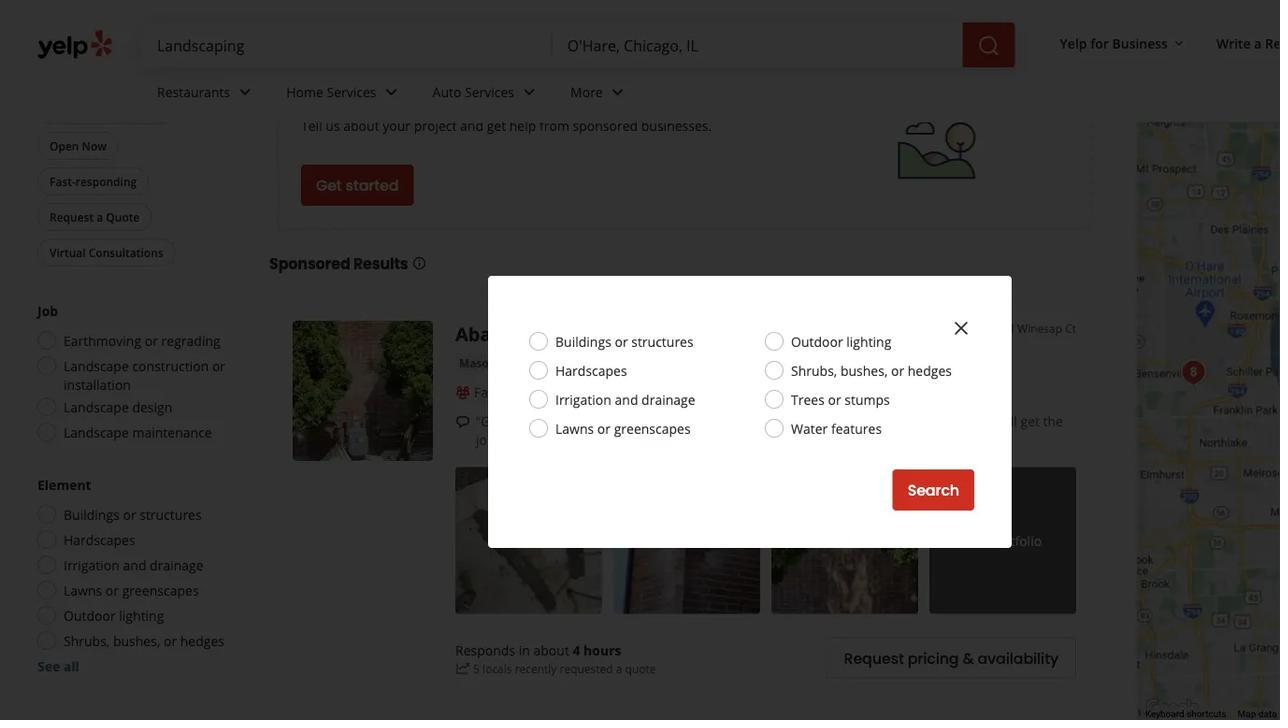 Task type: vqa. For each thing, say whether or not it's contained in the screenshot.
top to
no



Task type: describe. For each thing, give the bounding box(es) containing it.
irrigation and drainage inside 'search' dialog
[[556, 391, 696, 408]]

responding
[[76, 174, 137, 189]]

0 vertical spatial from
[[493, 82, 538, 109]]

hardscapes inside option group
[[64, 531, 135, 549]]

drainage inside option group
[[150, 556, 204, 574]]

auto services link
[[418, 67, 556, 122]]

open
[[50, 138, 79, 153]]

get inside "great team with great work, will satisfy your visuals at a great price. give us a call we will get the job done!."
[[1021, 413, 1040, 430]]

close image
[[950, 317, 973, 340]]

data
[[1259, 709, 1277, 720]]

family-owned & operated
[[474, 384, 632, 401]]

& for pricing
[[963, 648, 974, 669]]

regrading
[[161, 332, 220, 349]]

virtual consultations button
[[37, 239, 176, 267]]

24 chevron down v2 image for home services
[[380, 81, 403, 103]]

give
[[894, 413, 921, 430]]

5
[[473, 661, 480, 676]]

shrubs, bushes, or hedges inside 'search' dialog
[[791, 362, 952, 379]]

project
[[414, 116, 457, 134]]

keyboard
[[1146, 709, 1185, 720]]

restaurants link
[[142, 67, 271, 122]]

map data ©
[[1238, 709, 1281, 720]]

get started
[[316, 175, 399, 196]]

keyboard shortcuts
[[1146, 709, 1227, 720]]

24 chevron down v2 image for more
[[607, 81, 629, 103]]

search button
[[893, 470, 975, 511]]

hedges inside option group
[[180, 632, 224, 650]]

job
[[37, 302, 58, 319]]

call
[[953, 413, 973, 430]]

auto
[[433, 83, 462, 101]]

quote
[[106, 209, 140, 224]]

a inside button
[[97, 209, 103, 224]]

1 vertical spatial estimates
[[704, 384, 763, 401]]

write
[[1217, 34, 1251, 52]]

the
[[1044, 413, 1064, 430]]

sponsored results
[[269, 253, 408, 274]]

request for request pricing & availability
[[844, 648, 904, 669]]

sponsored
[[573, 116, 638, 134]]

request a quote button
[[37, 203, 152, 231]]

more link
[[545, 431, 580, 449]]

family-
[[474, 384, 518, 401]]

request pricing & availability
[[844, 648, 1059, 669]]

visuals
[[752, 413, 793, 430]]

buildings inside 'search' dialog
[[556, 333, 612, 350]]

abarca's
[[456, 321, 534, 347]]

re
[[1266, 34, 1281, 52]]

home services link
[[271, 67, 418, 122]]

us inside "great team with great work, will satisfy your visuals at a great price. give us a call we will get the job done!."
[[925, 413, 939, 430]]

1 great from the left
[[583, 413, 614, 430]]

get
[[316, 175, 342, 196]]

yelp
[[1060, 34, 1087, 52]]

1 horizontal spatial about
[[534, 641, 570, 659]]

16 trending v2 image
[[456, 661, 471, 676]]

drainage inside 'search' dialog
[[642, 391, 696, 408]]

home services
[[286, 83, 377, 101]]

masonry/concrete
[[459, 355, 563, 371]]

earthmoving
[[64, 332, 141, 349]]

responds
[[456, 641, 515, 659]]

open now button
[[37, 132, 119, 160]]

1 vertical spatial buildings
[[64, 506, 120, 523]]

job
[[476, 431, 495, 449]]

user actions element
[[1045, 26, 1281, 64]]

fast-responding button
[[37, 167, 149, 195]]

pricing
[[908, 648, 959, 669]]

requested
[[560, 661, 613, 676]]

5 locals recently requested a quote
[[473, 661, 656, 676]]

at
[[796, 413, 808, 430]]

lawns inside 'search' dialog
[[556, 420, 594, 437]]

google image
[[1142, 696, 1204, 720]]

a left quote
[[616, 661, 622, 676]]

free for estimates
[[673, 384, 700, 401]]

search
[[908, 480, 960, 501]]

services for home services
[[327, 83, 377, 101]]

see for see all
[[37, 657, 60, 675]]

design
[[132, 398, 172, 416]]

request pricing & availability button
[[826, 637, 1077, 679]]

outdoor inside 'search' dialog
[[791, 333, 843, 350]]

search dialog
[[0, 0, 1281, 720]]

ct
[[1066, 321, 1077, 336]]

features
[[831, 420, 882, 437]]

& for owned
[[563, 384, 572, 401]]

sponsored
[[269, 253, 350, 274]]

structures inside 'search' dialog
[[632, 333, 694, 350]]

hours
[[584, 641, 622, 659]]

trees
[[791, 391, 825, 408]]

or inside the landscape construction or installation
[[212, 357, 226, 375]]

864
[[996, 321, 1015, 336]]

keyboard shortcuts button
[[1146, 708, 1227, 720]]

request a quote
[[50, 209, 140, 224]]

more
[[571, 83, 603, 101]]

landscape construction or installation
[[64, 357, 226, 393]]

restaurants
[[157, 83, 230, 101]]

greenscapes inside 'search' dialog
[[614, 420, 691, 437]]

about inside the free price estimates from local landscapers tell us about your project and get help from sponsored businesses.
[[344, 116, 379, 134]]

rosario gambino & son landscaping image
[[1175, 354, 1213, 391]]

tell
[[301, 116, 322, 134]]

construction
[[132, 357, 209, 375]]

landscape maintenance
[[64, 423, 212, 441]]

group containing open now
[[34, 65, 232, 270]]

responds in about 4 hours
[[456, 641, 622, 659]]

see for see portfolio
[[964, 532, 986, 550]]

help
[[510, 116, 536, 134]]

work,
[[618, 413, 651, 430]]

free for price
[[301, 82, 341, 109]]

fast-
[[50, 174, 76, 189]]

abarca's masonry & landscaping bros
[[456, 321, 808, 347]]

1 horizontal spatial from
[[540, 116, 570, 134]]

lawns or greenscapes inside option group
[[64, 581, 199, 599]]

"great team with great work, will satisfy your visuals at a great price. give us a call we will get the job done!."
[[476, 413, 1064, 449]]

irrigation and drainage inside option group
[[64, 556, 204, 574]]

option group containing job
[[32, 301, 232, 447]]

irrigation inside 'search' dialog
[[556, 391, 612, 408]]

shrubs, inside option group
[[64, 632, 110, 650]]

2 will from the left
[[997, 413, 1018, 430]]

16 chevron down v2 image
[[1172, 36, 1187, 51]]

option group containing element
[[32, 475, 232, 675]]

we
[[977, 413, 994, 430]]

lawns inside option group
[[64, 581, 102, 599]]

hedges inside 'search' dialog
[[908, 362, 952, 379]]

outdoor inside option group
[[64, 607, 116, 624]]

lighting inside 'search' dialog
[[847, 333, 892, 350]]



Task type: locate. For each thing, give the bounding box(es) containing it.
or
[[145, 332, 158, 349], [615, 333, 628, 350], [212, 357, 226, 375], [891, 362, 905, 379], [828, 391, 842, 408], [598, 420, 611, 437], [123, 506, 136, 523], [106, 581, 119, 599], [164, 632, 177, 650]]

estimates up project
[[395, 82, 489, 109]]

0 horizontal spatial lighting
[[119, 607, 164, 624]]

24 chevron down v2 image right more
[[607, 81, 629, 103]]

hardscapes up operated
[[556, 362, 627, 379]]

1 vertical spatial shrubs,
[[64, 632, 110, 650]]

1 vertical spatial buildings or structures
[[64, 506, 202, 523]]

0 horizontal spatial from
[[493, 82, 538, 109]]

more link
[[556, 67, 644, 122]]

for
[[1091, 34, 1109, 52]]

2 landscape from the top
[[64, 398, 129, 416]]

a
[[1255, 34, 1262, 52], [97, 209, 103, 224], [811, 413, 819, 430], [942, 413, 950, 430], [616, 661, 622, 676]]

will right we
[[997, 413, 1018, 430]]

2 vertical spatial landscape
[[64, 423, 129, 441]]

see left portfolio
[[964, 532, 986, 550]]

landscape down the installation
[[64, 398, 129, 416]]

1 vertical spatial free
[[673, 384, 700, 401]]

0 vertical spatial hardscapes
[[556, 362, 627, 379]]

shrubs, inside 'search' dialog
[[791, 362, 837, 379]]

0 horizontal spatial shrubs, bushes, or hedges
[[64, 632, 224, 650]]

structures up 16 free estimates v2 image
[[632, 333, 694, 350]]

shrubs, up 'all' on the bottom
[[64, 632, 110, 650]]

masonry/concrete link
[[456, 354, 567, 373]]

1 horizontal spatial outdoor
[[791, 333, 843, 350]]

done!."
[[499, 431, 542, 449]]

24 chevron down v2 image left auto
[[380, 81, 403, 103]]

0 horizontal spatial great
[[583, 413, 614, 430]]

results
[[353, 253, 408, 274]]

buildings or structures inside 'search' dialog
[[556, 333, 694, 350]]

1 horizontal spatial your
[[720, 413, 748, 430]]

buildings down element
[[64, 506, 120, 523]]

irrigation inside option group
[[64, 556, 120, 574]]

0 horizontal spatial drainage
[[150, 556, 204, 574]]

write a re link
[[1209, 26, 1281, 60]]

2 24 chevron down v2 image from the left
[[518, 81, 541, 103]]

24 chevron down v2 image inside home services link
[[380, 81, 403, 103]]

a left call
[[942, 413, 950, 430]]

0 horizontal spatial shrubs,
[[64, 632, 110, 650]]

outdoor up trees
[[791, 333, 843, 350]]

more
[[545, 431, 580, 449]]

1 vertical spatial your
[[720, 413, 748, 430]]

0 horizontal spatial structures
[[140, 506, 202, 523]]

1 horizontal spatial hedges
[[908, 362, 952, 379]]

shrubs, up trees
[[791, 362, 837, 379]]

& up landscaping button
[[625, 321, 639, 347]]

virtual consultations
[[50, 245, 163, 260]]

a left re
[[1255, 34, 1262, 52]]

0 vertical spatial landscaping
[[644, 321, 761, 347]]

landscaping inside button
[[578, 355, 648, 371]]

business categories element
[[142, 67, 1281, 122]]

16 family owned v2 image
[[456, 385, 471, 400]]

2 services from the left
[[465, 83, 515, 101]]

1 horizontal spatial free
[[673, 384, 700, 401]]

and
[[460, 116, 484, 134], [615, 391, 638, 408], [123, 556, 146, 574]]

free price estimates from local landscapers image
[[890, 104, 984, 197]]

0 horizontal spatial services
[[327, 83, 377, 101]]

all
[[64, 657, 79, 675]]

1 vertical spatial landscaping
[[578, 355, 648, 371]]

see
[[964, 532, 986, 550], [37, 657, 60, 675]]

your inside the free price estimates from local landscapers tell us about your project and get help from sponsored businesses.
[[383, 116, 411, 134]]

irrigation up with
[[556, 391, 612, 408]]

free inside the free price estimates from local landscapers tell us about your project and get help from sponsored businesses.
[[301, 82, 341, 109]]

lawns right team
[[556, 420, 594, 437]]

free
[[301, 82, 341, 109], [673, 384, 700, 401]]

0 vertical spatial option group
[[32, 301, 232, 447]]

us right 'give'
[[925, 413, 939, 430]]

0 horizontal spatial your
[[383, 116, 411, 134]]

your down "free estimates"
[[720, 413, 748, 430]]

business
[[1113, 34, 1168, 52]]

0 vertical spatial buildings or structures
[[556, 333, 694, 350]]

team
[[518, 413, 550, 430]]

16 speech v2 image
[[456, 415, 471, 430]]

1 vertical spatial option group
[[32, 475, 232, 675]]

buildings or structures down element
[[64, 506, 202, 523]]

masonry
[[539, 321, 620, 347]]

0 horizontal spatial will
[[655, 413, 675, 430]]

lawns or greenscapes inside 'search' dialog
[[556, 420, 691, 437]]

irrigation down element
[[64, 556, 120, 574]]

get left help
[[487, 116, 506, 134]]

2 24 chevron down v2 image from the left
[[607, 81, 629, 103]]

portfolio
[[990, 532, 1042, 550]]

abarca's masonry & landscaping bros link
[[456, 321, 808, 347]]

landscape up the installation
[[64, 357, 129, 375]]

landscaping
[[644, 321, 761, 347], [578, 355, 648, 371]]

bros
[[766, 321, 808, 347]]

24 chevron down v2 image right restaurants
[[234, 81, 257, 103]]

1 horizontal spatial buildings
[[556, 333, 612, 350]]

landscape inside the landscape construction or installation
[[64, 357, 129, 375]]

sort:
[[928, 1, 957, 19]]

0 vertical spatial shrubs,
[[791, 362, 837, 379]]

& inside button
[[963, 648, 974, 669]]

will down 16 free estimates v2 image
[[655, 413, 675, 430]]

satisfy
[[678, 413, 717, 430]]

2 horizontal spatial &
[[963, 648, 974, 669]]

trees or stumps
[[791, 391, 890, 408]]

structures inside option group
[[140, 506, 202, 523]]

will
[[655, 413, 675, 430], [997, 413, 1018, 430]]

2 option group from the top
[[32, 475, 232, 675]]

us inside the free price estimates from local landscapers tell us about your project and get help from sponsored businesses.
[[326, 116, 340, 134]]

0 horizontal spatial greenscapes
[[122, 581, 199, 599]]

with
[[553, 413, 579, 430]]

1 vertical spatial irrigation and drainage
[[64, 556, 204, 574]]

2 great from the left
[[822, 413, 854, 430]]

great
[[583, 413, 614, 430], [822, 413, 854, 430]]

1 horizontal spatial &
[[625, 321, 639, 347]]

1 landscape from the top
[[64, 357, 129, 375]]

fast-responding
[[50, 174, 137, 189]]

outdoor lighting inside option group
[[64, 607, 164, 624]]

see left 'all' on the bottom
[[37, 657, 60, 675]]

landscaping up "free estimates"
[[644, 321, 761, 347]]

0 vertical spatial and
[[460, 116, 484, 134]]

from down local
[[540, 116, 570, 134]]

structures down maintenance
[[140, 506, 202, 523]]

buildings
[[556, 333, 612, 350], [64, 506, 120, 523]]

greenscapes inside option group
[[122, 581, 199, 599]]

1 horizontal spatial request
[[844, 648, 904, 669]]

& right pricing
[[963, 648, 974, 669]]

None search field
[[142, 22, 1019, 67]]

search image
[[978, 35, 1000, 57]]

0 horizontal spatial request
[[50, 209, 94, 224]]

1 vertical spatial outdoor lighting
[[64, 607, 164, 624]]

0 horizontal spatial see
[[37, 657, 60, 675]]

0 vertical spatial free
[[301, 82, 341, 109]]

free right 16 free estimates v2 image
[[673, 384, 700, 401]]

16 free estimates v2 image
[[655, 385, 670, 400]]

bushes, inside 'search' dialog
[[841, 362, 888, 379]]

your inside "great team with great work, will satisfy your visuals at a great price. give us a call we will get the job done!."
[[720, 413, 748, 430]]

1 option group from the top
[[32, 301, 232, 447]]

1 vertical spatial structures
[[140, 506, 202, 523]]

free up tell
[[301, 82, 341, 109]]

landscape down landscape design
[[64, 423, 129, 441]]

24 chevron down v2 image
[[234, 81, 257, 103], [518, 81, 541, 103]]

auto services
[[433, 83, 515, 101]]

stumps
[[845, 391, 890, 408]]

water features
[[791, 420, 882, 437]]

1 vertical spatial &
[[563, 384, 572, 401]]

us
[[326, 116, 340, 134], [925, 413, 939, 430]]

0 vertical spatial lighting
[[847, 333, 892, 350]]

1 vertical spatial about
[[534, 641, 570, 659]]

0 horizontal spatial buildings or structures
[[64, 506, 202, 523]]

24 chevron down v2 image
[[380, 81, 403, 103], [607, 81, 629, 103]]

2 vertical spatial and
[[123, 556, 146, 574]]

0 vertical spatial about
[[344, 116, 379, 134]]

0 horizontal spatial 24 chevron down v2 image
[[380, 81, 403, 103]]

0 horizontal spatial hedges
[[180, 632, 224, 650]]

0 vertical spatial hedges
[[908, 362, 952, 379]]

1 vertical spatial hedges
[[180, 632, 224, 650]]

outdoor lighting up 'all' on the bottom
[[64, 607, 164, 624]]

1 vertical spatial see
[[37, 657, 60, 675]]

"great
[[476, 413, 515, 430]]

1 horizontal spatial and
[[460, 116, 484, 134]]

see portfolio
[[964, 532, 1042, 550]]

in
[[519, 641, 530, 659]]

0 vertical spatial us
[[326, 116, 340, 134]]

hardscapes inside 'search' dialog
[[556, 362, 627, 379]]

24 chevron down v2 image inside more link
[[607, 81, 629, 103]]

1 horizontal spatial structures
[[632, 333, 694, 350]]

buildings or structures inside option group
[[64, 506, 202, 523]]

1 horizontal spatial irrigation
[[556, 391, 612, 408]]

3 landscape from the top
[[64, 423, 129, 441]]

your
[[383, 116, 411, 134], [720, 413, 748, 430]]

estimates up 'satisfy' on the right bottom
[[704, 384, 763, 401]]

1 24 chevron down v2 image from the left
[[234, 81, 257, 103]]

shortcuts
[[1187, 709, 1227, 720]]

info icon image
[[768, 384, 783, 399], [768, 384, 783, 399]]

0 vertical spatial irrigation
[[556, 391, 612, 408]]

1 services from the left
[[327, 83, 377, 101]]

structures
[[632, 333, 694, 350], [140, 506, 202, 523]]

0 horizontal spatial irrigation
[[64, 556, 120, 574]]

landscaping up operated
[[578, 355, 648, 371]]

get inside the free price estimates from local landscapers tell us about your project and get help from sponsored businesses.
[[487, 116, 506, 134]]

us right tell
[[326, 116, 340, 134]]

0 horizontal spatial buildings
[[64, 506, 120, 523]]

shrubs, bushes, or hedges inside option group
[[64, 632, 224, 650]]

0 vertical spatial your
[[383, 116, 411, 134]]

shrubs, bushes, or hedges up "stumps"
[[791, 362, 952, 379]]

0 vertical spatial landscape
[[64, 357, 129, 375]]

0 horizontal spatial outdoor
[[64, 607, 116, 624]]

0 horizontal spatial hardscapes
[[64, 531, 135, 549]]

services right auto
[[465, 83, 515, 101]]

a left "quote"
[[97, 209, 103, 224]]

lawns up 'all' on the bottom
[[64, 581, 102, 599]]

& for masonry
[[625, 321, 639, 347]]

lighting inside option group
[[119, 607, 164, 624]]

availability
[[978, 648, 1059, 669]]

1 vertical spatial greenscapes
[[122, 581, 199, 599]]

24 chevron down v2 image inside restaurants link
[[234, 81, 257, 103]]

about up 5 locals recently requested a quote
[[534, 641, 570, 659]]

0 vertical spatial outdoor lighting
[[791, 333, 892, 350]]

16 info v2 image
[[412, 256, 427, 271]]

24 chevron down v2 image for auto services
[[518, 81, 541, 103]]

great down trees or stumps
[[822, 413, 854, 430]]

1 horizontal spatial see
[[964, 532, 986, 550]]

outdoor up 'all' on the bottom
[[64, 607, 116, 624]]

from up help
[[493, 82, 538, 109]]

24 chevron down v2 image for restaurants
[[234, 81, 257, 103]]

services
[[327, 83, 377, 101], [465, 83, 515, 101]]

0 vertical spatial bushes,
[[841, 362, 888, 379]]

estimates inside the free price estimates from local landscapers tell us about your project and get help from sponsored businesses.
[[395, 82, 489, 109]]

get left the
[[1021, 413, 1040, 430]]

write a re
[[1217, 34, 1281, 52]]

buildings up landscaping button
[[556, 333, 612, 350]]

and inside option group
[[123, 556, 146, 574]]

1 horizontal spatial lawns
[[556, 420, 594, 437]]

winesap
[[1018, 321, 1063, 336]]

2 horizontal spatial and
[[615, 391, 638, 408]]

and inside the free price estimates from local landscapers tell us about your project and get help from sponsored businesses.
[[460, 116, 484, 134]]

1 horizontal spatial irrigation and drainage
[[556, 391, 696, 408]]

buildings or structures
[[556, 333, 694, 350], [64, 506, 202, 523]]

0 horizontal spatial bushes,
[[113, 632, 160, 650]]

option group
[[32, 301, 232, 447], [32, 475, 232, 675]]

1 horizontal spatial lawns or greenscapes
[[556, 420, 691, 437]]

1 24 chevron down v2 image from the left
[[380, 81, 403, 103]]

24 chevron down v2 image up help
[[518, 81, 541, 103]]

1 vertical spatial lawns
[[64, 581, 102, 599]]

1 horizontal spatial great
[[822, 413, 854, 430]]

0 horizontal spatial 24 chevron down v2 image
[[234, 81, 257, 103]]

price
[[345, 82, 392, 109]]

1 vertical spatial shrubs, bushes, or hedges
[[64, 632, 224, 650]]

24 chevron down v2 image inside auto services link
[[518, 81, 541, 103]]

0 vertical spatial request
[[50, 209, 94, 224]]

0 vertical spatial estimates
[[395, 82, 489, 109]]

trugreen lawn care image
[[1276, 225, 1281, 262]]

services right the home
[[327, 83, 377, 101]]

request up "virtual"
[[50, 209, 94, 224]]

bushes, inside option group
[[113, 632, 160, 650]]

outdoor
[[791, 333, 843, 350], [64, 607, 116, 624]]

4
[[573, 641, 580, 659]]

yelp for business button
[[1053, 26, 1194, 60]]

1 horizontal spatial estimates
[[704, 384, 763, 401]]

864 winesap ct
[[996, 321, 1077, 336]]

1 horizontal spatial shrubs, bushes, or hedges
[[791, 362, 952, 379]]

request inside button
[[50, 209, 94, 224]]

1 will from the left
[[655, 413, 675, 430]]

outdoor lighting up trees or stumps
[[791, 333, 892, 350]]

great down operated
[[583, 413, 614, 430]]

landscape for landscape design
[[64, 398, 129, 416]]

1 horizontal spatial bushes,
[[841, 362, 888, 379]]

request
[[50, 209, 94, 224], [844, 648, 904, 669]]

1 horizontal spatial will
[[997, 413, 1018, 430]]

0 vertical spatial &
[[625, 321, 639, 347]]

maintenance
[[132, 423, 212, 441]]

0 vertical spatial get
[[487, 116, 506, 134]]

0 horizontal spatial us
[[326, 116, 340, 134]]

1 vertical spatial request
[[844, 648, 904, 669]]

hedges
[[908, 362, 952, 379], [180, 632, 224, 650]]

0 horizontal spatial about
[[344, 116, 379, 134]]

request inside button
[[844, 648, 904, 669]]

businesses.
[[641, 116, 712, 134]]

0 vertical spatial irrigation and drainage
[[556, 391, 696, 408]]

outdoor lighting inside 'search' dialog
[[791, 333, 892, 350]]

get started button
[[301, 165, 414, 206]]

1 horizontal spatial services
[[465, 83, 515, 101]]

group
[[34, 65, 232, 270]]

quote
[[625, 661, 656, 676]]

irrigation
[[556, 391, 612, 408], [64, 556, 120, 574]]

see all button
[[37, 657, 79, 675]]

hardscapes
[[556, 362, 627, 379], [64, 531, 135, 549]]

and inside 'search' dialog
[[615, 391, 638, 408]]

1 vertical spatial us
[[925, 413, 939, 430]]

0 vertical spatial shrubs, bushes, or hedges
[[791, 362, 952, 379]]

1 vertical spatial get
[[1021, 413, 1040, 430]]

0 vertical spatial drainage
[[642, 391, 696, 408]]

1 vertical spatial bushes,
[[113, 632, 160, 650]]

0 horizontal spatial estimates
[[395, 82, 489, 109]]

0 vertical spatial outdoor
[[791, 333, 843, 350]]

1 vertical spatial and
[[615, 391, 638, 408]]

your left project
[[383, 116, 411, 134]]

landscape for landscape maintenance
[[64, 423, 129, 441]]

landscape for landscape construction or installation
[[64, 357, 129, 375]]

0 horizontal spatial &
[[563, 384, 572, 401]]

1 horizontal spatial drainage
[[642, 391, 696, 408]]

a right at
[[811, 413, 819, 430]]

about down price
[[344, 116, 379, 134]]

hardscapes down element
[[64, 531, 135, 549]]

local
[[541, 82, 586, 109]]

©
[[1280, 709, 1281, 720]]

started
[[346, 175, 399, 196]]

1 horizontal spatial us
[[925, 413, 939, 430]]

request left pricing
[[844, 648, 904, 669]]

services for auto services
[[465, 83, 515, 101]]

buildings or structures up landscaping button
[[556, 333, 694, 350]]

locals
[[483, 661, 512, 676]]

consultations
[[89, 245, 163, 260]]

earthmoving or regrading
[[64, 332, 220, 349]]

recently
[[515, 661, 557, 676]]

1 vertical spatial outdoor
[[64, 607, 116, 624]]

operated
[[576, 384, 632, 401]]

get
[[487, 116, 506, 134], [1021, 413, 1040, 430]]

shrubs, bushes, or hedges up 'all' on the bottom
[[64, 632, 224, 650]]

filters
[[37, 29, 84, 49]]

request for request a quote
[[50, 209, 94, 224]]

abarca's masonry & landscaping bros image
[[293, 321, 433, 461]]

& right owned
[[563, 384, 572, 401]]

map region
[[991, 0, 1281, 720]]

1 horizontal spatial greenscapes
[[614, 420, 691, 437]]



